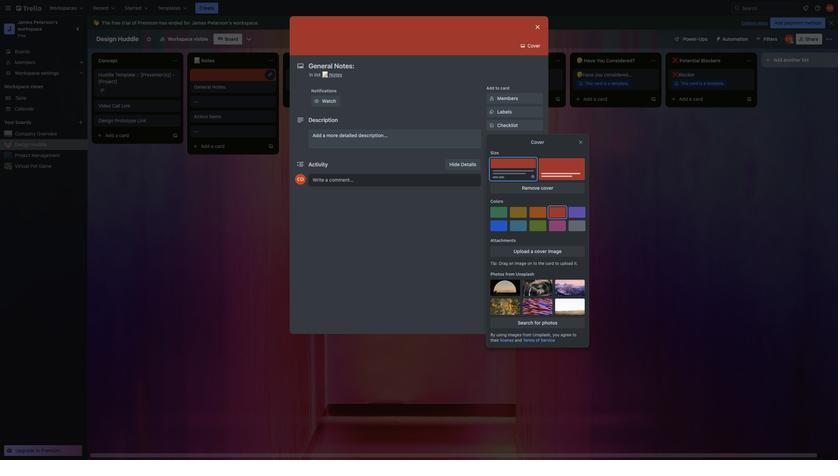 Task type: vqa. For each thing, say whether or not it's contained in the screenshot.
another
yes



Task type: describe. For each thing, give the bounding box(es) containing it.
1 horizontal spatial premium
[[138, 20, 158, 26]]

upgrade
[[16, 448, 34, 453]]

on
[[528, 261, 533, 266]]

design for the design prototype link link
[[98, 118, 114, 123]]

board
[[225, 36, 238, 42]]

remove
[[522, 185, 540, 191]]

your
[[4, 119, 14, 125]]

👋
[[93, 20, 99, 26]]

photos
[[491, 272, 505, 277]]

show menu image
[[826, 36, 833, 42]]

add board image
[[78, 120, 84, 125]]

company overview
[[15, 131, 57, 137]]

1 horizontal spatial share button
[[796, 34, 823, 44]]

j
[[8, 25, 11, 33]]

this card is a template. for ❌blocker
[[681, 81, 725, 86]]

pet
[[30, 163, 37, 169]]

huddle inside design huddle link
[[31, 142, 47, 147]]

sm image for archive
[[489, 301, 496, 308]]

make
[[498, 285, 509, 291]]

❌blocker
[[673, 72, 695, 78]]

visible
[[194, 36, 208, 42]]

attachment button
[[487, 147, 543, 158]]

photos from unsplash
[[491, 272, 535, 277]]

::
[[137, 72, 139, 78]]

explore plans
[[742, 21, 768, 26]]

automation inside button
[[723, 36, 749, 42]]

search image
[[735, 5, 740, 11]]

👍positive
[[290, 72, 313, 78]]

🤔have
[[577, 72, 594, 78]]

and
[[515, 338, 522, 343]]

a inside upload a cover image button
[[531, 248, 534, 254]]

checklist link
[[487, 120, 543, 131]]

virtual
[[15, 163, 29, 169]]

custom fields button
[[487, 162, 543, 169]]

considered...
[[605, 72, 633, 78]]

❌blocker link
[[673, 71, 751, 78]]

2 -- from the top
[[194, 128, 199, 134]]

workspace visible button
[[156, 34, 212, 44]]

create from template… image for add a card button over labels link
[[556, 96, 561, 102]]

add a card button down action items link
[[190, 141, 266, 152]]

using
[[497, 332, 507, 337]]

remove cover button
[[491, 183, 585, 193]]

add a card button down ❌blocker link
[[669, 94, 744, 104]]

upgrade to premium
[[16, 448, 61, 453]]

to left upload
[[556, 261, 559, 266]]

sm image for automation
[[713, 34, 723, 43]]

workspace for workspace views
[[4, 84, 29, 89]]

button
[[508, 231, 522, 237]]

is for ❌blocker
[[700, 81, 703, 86]]

j link
[[4, 24, 15, 34]]

upload
[[561, 261, 574, 266]]

activity
[[309, 161, 328, 168]]

christina overa (christinaovera) image
[[827, 4, 835, 12]]

attachment
[[498, 149, 524, 155]]

license link
[[501, 338, 514, 343]]

add a card button up labels link
[[477, 94, 553, 104]]

details
[[461, 161, 477, 167]]

virtual pet game link
[[15, 163, 84, 170]]

1 -- from the top
[[194, 99, 199, 104]]

from inside by using images from unsplash, you agree to their
[[523, 332, 532, 337]]

james peterson's workspace link
[[18, 19, 59, 32]]

management
[[32, 152, 60, 158]]

0 vertical spatial for
[[184, 20, 190, 26]]

power-ups inside button
[[683, 36, 708, 42]]

0 vertical spatial workspace
[[233, 20, 258, 26]]

tip:
[[491, 261, 498, 266]]

this card is a template. for 👍positive [i really liked...]
[[298, 81, 342, 86]]

search
[[518, 320, 534, 326]]

calendar
[[15, 106, 34, 112]]

hide
[[450, 161, 460, 167]]

Search field
[[740, 3, 799, 13]]

hide details
[[450, 161, 477, 167]]

open information menu image
[[815, 5, 822, 11]]

1 horizontal spatial peterson's
[[208, 20, 232, 26]]

payment
[[785, 20, 804, 26]]

terms
[[523, 338, 535, 343]]

notes
[[329, 72, 342, 78]]

2 is from the left
[[508, 81, 511, 86]]

by
[[491, 332, 496, 337]]

watch button
[[311, 96, 340, 107]]

in list 📝 notes
[[309, 72, 342, 78]]

Board name text field
[[93, 34, 142, 44]]

photos
[[542, 320, 558, 326]]

[project]
[[98, 79, 117, 84]]

0 vertical spatial cover
[[541, 185, 554, 191]]

virtual pet game
[[15, 163, 51, 169]]

primary element
[[0, 0, 839, 16]]

drag
[[499, 261, 508, 266]]

.
[[258, 20, 259, 26]]

unsplash
[[516, 272, 535, 277]]

this for ❌blocker
[[681, 81, 689, 86]]

add a card button down the design prototype link link
[[94, 130, 170, 141]]

more
[[327, 132, 338, 138]]

workspace inside james peterson's workspace free
[[18, 26, 42, 32]]

search for photos button
[[491, 318, 585, 328]]

create from template… image for add a card button underneath 🤔have you considered... link
[[651, 96, 657, 102]]

archive
[[498, 301, 514, 307]]

add a more detailed description…
[[313, 132, 388, 138]]

2 template. from the left
[[516, 81, 534, 86]]

2 this card is a template. from the left
[[489, 81, 534, 86]]

colors
[[491, 199, 504, 204]]

template. for 👍positive [i really liked...]
[[324, 81, 342, 86]]

this for 👍positive [i really liked...]
[[298, 81, 306, 86]]

1 vertical spatial power-ups
[[487, 180, 509, 185]]

image for cover
[[548, 248, 562, 254]]

design huddle inside board name text field
[[96, 35, 139, 42]]

to inside upgrade to premium link
[[36, 448, 40, 453]]

wave image
[[93, 20, 99, 26]]

add a card button down 🤔have you considered... link
[[573, 94, 649, 104]]

this card is a template. for 🤔have you considered...
[[585, 81, 630, 86]]

1 vertical spatial cover
[[531, 139, 545, 145]]

their
[[491, 338, 500, 343]]

table link
[[15, 95, 84, 101]]

move
[[498, 258, 510, 264]]

add a card for add a card button underneath ❌blocker link
[[680, 96, 704, 102]]

game
[[39, 163, 51, 169]]

1 horizontal spatial ups
[[524, 203, 532, 209]]

add a more detailed description… link
[[309, 129, 481, 148]]

views
[[30, 84, 43, 89]]

make template
[[498, 285, 530, 291]]

workspace for workspace visible
[[168, 36, 193, 42]]

0 horizontal spatial members link
[[0, 57, 88, 68]]

sm image for copy
[[489, 271, 496, 278]]

1 vertical spatial christina overa (christinaovera) image
[[295, 174, 306, 185]]

boards link
[[0, 46, 88, 57]]

template
[[115, 72, 135, 78]]

star or unstar board image
[[146, 36, 152, 42]]

checklist
[[498, 122, 518, 128]]

watch
[[322, 98, 336, 104]]

images
[[508, 332, 522, 337]]

notifications
[[311, 88, 337, 93]]

create
[[200, 5, 214, 11]]

you inside by using images from unsplash, you agree to their
[[553, 332, 560, 337]]

to right on
[[534, 261, 538, 266]]

power-ups button
[[670, 34, 712, 44]]

power- inside add power-ups link
[[508, 203, 524, 209]]

add payment method
[[775, 20, 822, 26]]



Task type: locate. For each thing, give the bounding box(es) containing it.
sm image inside labels link
[[489, 109, 496, 115]]

you right 🤔have
[[595, 72, 603, 78]]

add power-ups
[[498, 203, 532, 209]]

design
[[96, 35, 117, 42], [98, 118, 114, 123], [15, 142, 30, 147]]

design up the project
[[15, 142, 30, 147]]

this card is a template. up notifications
[[298, 81, 342, 86]]

0 vertical spatial cover
[[527, 43, 541, 49]]

1 vertical spatial create from template… image
[[173, 133, 178, 138]]

add a card for add a card button under action items link
[[201, 143, 225, 149]]

4 this card is a template. from the left
[[681, 81, 725, 86]]

create button
[[196, 3, 218, 13]]

is down 👍positive [i really liked...]
[[317, 81, 320, 86]]

sm image left archive
[[489, 301, 496, 308]]

has
[[159, 20, 167, 26]]

1 horizontal spatial power-
[[508, 203, 524, 209]]

0 horizontal spatial design huddle
[[15, 142, 47, 147]]

4 is from the left
[[700, 81, 703, 86]]

1 this card is a template. from the left
[[298, 81, 342, 86]]

2 horizontal spatial create from template… image
[[651, 96, 657, 102]]

your boards
[[4, 119, 31, 125]]

boards
[[15, 49, 30, 54]]

0 horizontal spatial power-ups
[[487, 180, 509, 185]]

members up labels
[[498, 95, 518, 101]]

template. down ❌blocker link
[[707, 81, 725, 86]]

general
[[194, 84, 211, 90]]

attachments
[[491, 238, 516, 243]]

design inside board name text field
[[96, 35, 117, 42]]

0 horizontal spatial link
[[122, 103, 131, 109]]

move link
[[487, 256, 543, 266]]

add a card down notifications
[[297, 96, 321, 102]]

ups down remove
[[524, 203, 532, 209]]

add a card
[[297, 96, 321, 102], [488, 96, 512, 102], [584, 96, 608, 102], [680, 96, 704, 102], [105, 132, 129, 138], [201, 143, 225, 149]]

Write a comment text field
[[309, 174, 481, 186]]

0 vertical spatial christina overa (christinaovera) image
[[785, 34, 794, 44]]

remove cover
[[522, 185, 554, 191]]

1 vertical spatial cover
[[535, 248, 547, 254]]

sm image for watch
[[313, 98, 320, 104]]

this card is a template. down ❌blocker link
[[681, 81, 725, 86]]

sm image for members
[[489, 95, 496, 102]]

1 horizontal spatial create from template… image
[[556, 96, 561, 102]]

is for 👍positive [i really liked...]
[[317, 81, 320, 86]]

0 horizontal spatial members
[[15, 59, 35, 65]]

image for an
[[515, 261, 527, 266]]

0 vertical spatial power-ups
[[683, 36, 708, 42]]

actions
[[487, 248, 502, 253]]

automation button
[[713, 34, 753, 44]]

👋 the free trial of premium has ended for james peterson's workspace .
[[93, 20, 259, 26]]

share down method
[[806, 36, 819, 42]]

power- inside power-ups button
[[683, 36, 699, 42]]

0 vertical spatial of
[[132, 20, 137, 26]]

christina overa (christinaovera) image
[[785, 34, 794, 44], [295, 174, 306, 185]]

ups up figma
[[501, 180, 509, 185]]

edit card image
[[268, 72, 273, 77]]

add a card down ❌blocker
[[680, 96, 704, 102]]

workspace down the "👋 the free trial of premium has ended for james peterson's workspace ."
[[168, 36, 193, 42]]

trial
[[122, 20, 131, 26]]

0 horizontal spatial you
[[553, 332, 560, 337]]

share button down method
[[796, 34, 823, 44]]

1 vertical spatial from
[[523, 332, 532, 337]]

👍positive [i really liked...] link
[[290, 71, 368, 78]]

of right trial on the left
[[132, 20, 137, 26]]

1 vertical spatial premium
[[41, 448, 61, 453]]

0 horizontal spatial power-
[[487, 180, 501, 185]]

[presenter(s)]
[[141, 72, 171, 78]]

0 horizontal spatial peterson's
[[34, 19, 58, 25]]

james inside james peterson's workspace free
[[18, 19, 32, 25]]

terms of service link
[[523, 338, 555, 343]]

is for 🤔have you considered...
[[604, 81, 607, 86]]

2 vertical spatial huddle
[[31, 142, 47, 147]]

4 this from the left
[[681, 81, 689, 86]]

design inside design huddle link
[[15, 142, 30, 147]]

add a card down add to card
[[488, 96, 512, 102]]

another
[[784, 57, 801, 63]]

huddle inside board name text field
[[118, 35, 139, 42]]

0 horizontal spatial premium
[[41, 448, 61, 453]]

sm image inside checklist link
[[489, 122, 496, 129]]

0 vertical spatial link
[[122, 103, 131, 109]]

huddle
[[118, 35, 139, 42], [98, 72, 114, 78], [31, 142, 47, 147]]

huddle template :: [presenter(s)] - [project] link
[[98, 71, 177, 85]]

0 horizontal spatial create from template… image
[[173, 133, 178, 138]]

image up upload
[[548, 248, 562, 254]]

sm image
[[520, 42, 527, 49], [489, 95, 496, 102], [313, 98, 320, 104], [489, 109, 496, 115]]

1 horizontal spatial from
[[523, 332, 532, 337]]

2 horizontal spatial power-
[[683, 36, 699, 42]]

link for design prototype link
[[137, 118, 146, 123]]

call
[[112, 103, 120, 109]]

for left photos on the bottom of the page
[[535, 320, 541, 326]]

add a card down design prototype link
[[105, 132, 129, 138]]

2 this from the left
[[489, 81, 498, 86]]

template. right add to card
[[516, 81, 534, 86]]

cover up the
[[535, 248, 547, 254]]

1 vertical spatial workspace
[[4, 84, 29, 89]]

workspace up table
[[4, 84, 29, 89]]

ended
[[169, 20, 183, 26]]

sm image left copy
[[489, 271, 496, 278]]

workspace up customize views image
[[233, 20, 258, 26]]

huddle up "project management"
[[31, 142, 47, 147]]

👍positive [i really liked...]
[[290, 72, 347, 78]]

is down ❌blocker link
[[700, 81, 703, 86]]

your boards with 4 items element
[[4, 118, 68, 126]]

sm image inside the archive link
[[489, 301, 496, 308]]

members link up labels link
[[487, 93, 543, 104]]

this for 🤔have you considered...
[[585, 81, 593, 86]]

james up free
[[18, 19, 32, 25]]

0 horizontal spatial from
[[506, 272, 515, 277]]

0 horizontal spatial for
[[184, 20, 190, 26]]

image inside button
[[548, 248, 562, 254]]

add a card for add a card button under the design prototype link link
[[105, 132, 129, 138]]

1 horizontal spatial create from template… image
[[747, 96, 752, 102]]

in
[[309, 72, 313, 78]]

list inside button
[[803, 57, 809, 63]]

1 vertical spatial ups
[[501, 180, 509, 185]]

is down 🤔have you considered...
[[604, 81, 607, 86]]

company
[[15, 131, 35, 137]]

2 vertical spatial design
[[15, 142, 30, 147]]

members link down boards
[[0, 57, 88, 68]]

0 horizontal spatial share
[[498, 315, 510, 321]]

1 horizontal spatial christina overa (christinaovera) image
[[785, 34, 794, 44]]

sm image for checklist
[[489, 122, 496, 129]]

add a card button down notifications
[[286, 94, 361, 104]]

this card is a template. down 🤔have you considered...
[[585, 81, 630, 86]]

1 horizontal spatial share
[[806, 36, 819, 42]]

explore
[[742, 21, 757, 26]]

you
[[595, 72, 603, 78], [553, 332, 560, 337]]

ups left 'automation' button
[[699, 36, 708, 42]]

members for members link to the bottom
[[498, 95, 518, 101]]

1 horizontal spatial link
[[137, 118, 146, 123]]

add a card for add a card button underneath 🤔have you considered... link
[[584, 96, 608, 102]]

1 horizontal spatial of
[[536, 338, 540, 343]]

james up visible
[[192, 20, 206, 26]]

you inside 🤔have you considered... link
[[595, 72, 603, 78]]

to inside by using images from unsplash, you agree to their
[[573, 332, 577, 337]]

huddle up [project]
[[98, 72, 114, 78]]

list right in
[[315, 72, 321, 78]]

peterson's up board 'link'
[[208, 20, 232, 26]]

company overview link
[[15, 130, 84, 137]]

of
[[132, 20, 137, 26], [536, 338, 540, 343]]

1 vertical spatial list
[[315, 72, 321, 78]]

of down unsplash,
[[536, 338, 540, 343]]

design down video at the left top
[[98, 118, 114, 123]]

peterson's up boards link
[[34, 19, 58, 25]]

service
[[541, 338, 555, 343]]

tip: drag an image on to the card to upload it.
[[491, 261, 578, 266]]

0 horizontal spatial james
[[18, 19, 32, 25]]

design for design huddle link on the top left of the page
[[15, 142, 30, 147]]

0 vertical spatial design huddle
[[96, 35, 139, 42]]

explore plans button
[[742, 19, 768, 27]]

table
[[15, 95, 26, 101]]

sm image inside members link
[[489, 95, 496, 102]]

huddle inside the huddle template :: [presenter(s)] - [project]
[[98, 72, 114, 78]]

create from template… image
[[556, 96, 561, 102], [651, 96, 657, 102], [268, 144, 274, 149]]

0 horizontal spatial ups
[[501, 180, 509, 185]]

0 horizontal spatial list
[[315, 72, 321, 78]]

sm image left make at the right bottom of the page
[[489, 285, 496, 291]]

it.
[[575, 261, 578, 266]]

link down "video call link" link
[[137, 118, 146, 123]]

1 vertical spatial power-
[[487, 180, 501, 185]]

size
[[491, 150, 499, 155]]

template. for ❌blocker
[[707, 81, 725, 86]]

-- down action
[[194, 128, 199, 134]]

1 vertical spatial workspace
[[18, 26, 42, 32]]

an
[[509, 261, 514, 266]]

3 this from the left
[[585, 81, 593, 86]]

sm image inside copy link
[[489, 271, 496, 278]]

template
[[511, 285, 530, 291]]

3 this card is a template. from the left
[[585, 81, 630, 86]]

📝 notes link
[[322, 72, 342, 78]]

premium left has
[[138, 20, 158, 26]]

automation down explore
[[723, 36, 749, 42]]

sm image right power-ups button
[[713, 34, 723, 43]]

0 vertical spatial ups
[[699, 36, 708, 42]]

from up license and terms of service
[[523, 332, 532, 337]]

cover
[[541, 185, 554, 191], [535, 248, 547, 254]]

1 horizontal spatial members
[[498, 95, 518, 101]]

sm image left checklist
[[489, 122, 496, 129]]

members link
[[0, 57, 88, 68], [487, 93, 543, 104]]

1 horizontal spatial automation
[[723, 36, 749, 42]]

add a card down 🤔have you considered...
[[584, 96, 608, 102]]

share button down the archive link
[[487, 312, 543, 323]]

sm image
[[713, 34, 723, 43], [489, 122, 496, 129], [489, 258, 496, 264], [489, 271, 496, 278], [489, 285, 496, 291], [489, 301, 496, 308]]

0 vertical spatial you
[[595, 72, 603, 78]]

custom fields
[[498, 163, 529, 169]]

-- link up action items link
[[194, 98, 272, 105]]

0 horizontal spatial huddle
[[31, 142, 47, 147]]

description
[[309, 117, 338, 123]]

add a card down 'items'
[[201, 143, 225, 149]]

create from template… image for add a card button under the design prototype link link
[[173, 133, 178, 138]]

share down archive
[[498, 315, 510, 321]]

huddle template :: [presenter(s)] - [project]
[[98, 72, 175, 84]]

workspace
[[168, 36, 193, 42], [4, 84, 29, 89]]

unsplash,
[[533, 332, 552, 337]]

1 vertical spatial design huddle
[[15, 142, 47, 147]]

banner
[[88, 16, 839, 30]]

1 vertical spatial automation
[[487, 220, 510, 226]]

0 vertical spatial premium
[[138, 20, 158, 26]]

search for photos
[[518, 320, 558, 326]]

2 -- link from the top
[[194, 128, 272, 135]]

workspace inside button
[[168, 36, 193, 42]]

to up labels
[[496, 86, 500, 91]]

upload a cover image button
[[491, 246, 585, 257]]

1 vertical spatial share button
[[487, 312, 543, 323]]

fields
[[516, 163, 529, 169]]

1 vertical spatial members link
[[487, 93, 543, 104]]

workspace up free
[[18, 26, 42, 32]]

0 vertical spatial create from template… image
[[747, 96, 752, 102]]

link right 'call'
[[122, 103, 131, 109]]

this card is a template. up labels link
[[489, 81, 534, 86]]

0 vertical spatial automation
[[723, 36, 749, 42]]

workspace
[[233, 20, 258, 26], [18, 26, 42, 32]]

0 vertical spatial share button
[[796, 34, 823, 44]]

1 -- link from the top
[[194, 98, 272, 105]]

1 horizontal spatial design huddle
[[96, 35, 139, 42]]

description…
[[359, 132, 388, 138]]

design down the
[[96, 35, 117, 42]]

1 horizontal spatial james
[[192, 20, 206, 26]]

template. for 🤔have you considered...
[[612, 81, 630, 86]]

1 template. from the left
[[324, 81, 342, 86]]

is up labels
[[508, 81, 511, 86]]

3 is from the left
[[604, 81, 607, 86]]

method
[[805, 20, 822, 26]]

sm image inside make template link
[[489, 285, 496, 291]]

2 vertical spatial power-
[[508, 203, 524, 209]]

add button
[[498, 231, 522, 237]]

1 vertical spatial -- link
[[194, 128, 272, 135]]

0 horizontal spatial christina overa (christinaovera) image
[[295, 174, 306, 185]]

1 horizontal spatial workspace
[[233, 20, 258, 26]]

for right ended
[[184, 20, 190, 26]]

1 is from the left
[[317, 81, 320, 86]]

0 vertical spatial share
[[806, 36, 819, 42]]

sm image inside watch button
[[313, 98, 320, 104]]

create from template… image for add a card button underneath ❌blocker link
[[747, 96, 752, 102]]

sm image inside 'automation' button
[[713, 34, 723, 43]]

- inside the huddle template :: [presenter(s)] - [project]
[[172, 72, 175, 78]]

members down boards
[[15, 59, 35, 65]]

members for left members link
[[15, 59, 35, 65]]

1 vertical spatial of
[[536, 338, 540, 343]]

labels link
[[487, 107, 543, 117]]

0 vertical spatial members link
[[0, 57, 88, 68]]

create from template… image
[[747, 96, 752, 102], [173, 133, 178, 138]]

automation up "add button"
[[487, 220, 510, 226]]

filters
[[764, 36, 778, 42]]

0 horizontal spatial workspace
[[18, 26, 42, 32]]

peterson's
[[34, 19, 58, 25], [208, 20, 232, 26]]

a inside add a more detailed description… link
[[323, 132, 326, 138]]

0 vertical spatial --
[[194, 99, 199, 104]]

2 vertical spatial ups
[[524, 203, 532, 209]]

action items link
[[194, 113, 272, 120]]

1 vertical spatial share
[[498, 315, 510, 321]]

2 horizontal spatial ups
[[699, 36, 708, 42]]

customize views image
[[246, 36, 252, 42]]

1 vertical spatial --
[[194, 128, 199, 134]]

peterson's inside james peterson's workspace free
[[34, 19, 58, 25]]

0 vertical spatial huddle
[[118, 35, 139, 42]]

1 vertical spatial image
[[515, 261, 527, 266]]

to right agree
[[573, 332, 577, 337]]

0 vertical spatial image
[[548, 248, 562, 254]]

template. down the '📝 notes' link
[[324, 81, 342, 86]]

1 horizontal spatial huddle
[[98, 72, 114, 78]]

create from template… image for add a card button under action items link
[[268, 144, 274, 149]]

boards
[[16, 119, 31, 125]]

3 template. from the left
[[612, 81, 630, 86]]

share button
[[796, 34, 823, 44], [487, 312, 543, 323]]

template. down considered...
[[612, 81, 630, 86]]

link
[[122, 103, 131, 109], [137, 118, 146, 123]]

sm image inside move link
[[489, 258, 496, 264]]

copy
[[498, 271, 509, 277]]

custom
[[498, 163, 515, 169]]

sm image for move
[[489, 258, 496, 264]]

1 vertical spatial you
[[553, 332, 560, 337]]

for inside button
[[535, 320, 541, 326]]

2 horizontal spatial huddle
[[118, 35, 139, 42]]

notes:
[[212, 84, 227, 90]]

0 vertical spatial -- link
[[194, 98, 272, 105]]

1 vertical spatial design
[[98, 118, 114, 123]]

0 vertical spatial members
[[15, 59, 35, 65]]

0 vertical spatial workspace
[[168, 36, 193, 42]]

1 vertical spatial link
[[137, 118, 146, 123]]

0 vertical spatial list
[[803, 57, 809, 63]]

add
[[775, 20, 784, 26], [774, 57, 783, 63], [487, 86, 495, 91], [297, 96, 306, 102], [488, 96, 497, 102], [584, 96, 593, 102], [680, 96, 688, 102], [105, 132, 114, 138], [313, 132, 322, 138], [201, 143, 210, 149], [498, 203, 506, 209], [498, 231, 506, 237]]

to right upgrade
[[36, 448, 40, 453]]

workspace visible
[[168, 36, 208, 42]]

add a card button
[[286, 94, 361, 104], [477, 94, 553, 104], [573, 94, 649, 104], [669, 94, 744, 104], [94, 130, 170, 141], [190, 141, 266, 152]]

action items
[[194, 114, 221, 119]]

archive link
[[487, 299, 543, 310]]

add power-ups link
[[487, 201, 543, 212]]

[i
[[314, 72, 317, 78]]

sm image for make template
[[489, 285, 496, 291]]

template.
[[324, 81, 342, 86], [516, 81, 534, 86], [612, 81, 630, 86], [707, 81, 725, 86]]

0 vertical spatial power-
[[683, 36, 699, 42]]

general notes:
[[194, 84, 227, 90]]

upload
[[514, 248, 530, 254]]

design huddle down free
[[96, 35, 139, 42]]

link for video call link
[[122, 103, 131, 109]]

1 horizontal spatial members link
[[487, 93, 543, 104]]

0 horizontal spatial automation
[[487, 220, 510, 226]]

design huddle down company overview
[[15, 142, 47, 147]]

image right an
[[515, 261, 527, 266]]

from down an
[[506, 272, 515, 277]]

sm image for labels
[[489, 109, 496, 115]]

liked...]
[[331, 72, 347, 78]]

calendar link
[[15, 106, 84, 112]]

1 horizontal spatial list
[[803, 57, 809, 63]]

1 vertical spatial huddle
[[98, 72, 114, 78]]

None text field
[[305, 60, 528, 72]]

premium right upgrade
[[41, 448, 61, 453]]

ups inside button
[[699, 36, 708, 42]]

1 vertical spatial for
[[535, 320, 541, 326]]

cover right remove
[[541, 185, 554, 191]]

add a card for add a card button below notifications
[[297, 96, 321, 102]]

1 this from the left
[[298, 81, 306, 86]]

1 horizontal spatial power-ups
[[683, 36, 708, 42]]

1 horizontal spatial you
[[595, 72, 603, 78]]

sm image down actions
[[489, 258, 496, 264]]

sm image inside cover link
[[520, 42, 527, 49]]

-- link down action items link
[[194, 128, 272, 135]]

list right another
[[803, 57, 809, 63]]

of inside banner
[[132, 20, 137, 26]]

1 horizontal spatial workspace
[[168, 36, 193, 42]]

video
[[98, 103, 111, 109]]

banner containing 👋
[[88, 16, 839, 30]]

you up service
[[553, 332, 560, 337]]

general notes: link
[[194, 84, 272, 90]]

4 template. from the left
[[707, 81, 725, 86]]

-- up action
[[194, 99, 199, 104]]

make template link
[[487, 282, 543, 293]]

0 notifications image
[[802, 4, 810, 12]]

cover link
[[518, 40, 545, 51]]

james peterson's workspace free
[[18, 19, 59, 38]]

huddle down trial on the left
[[118, 35, 139, 42]]

workspace views
[[4, 84, 43, 89]]



